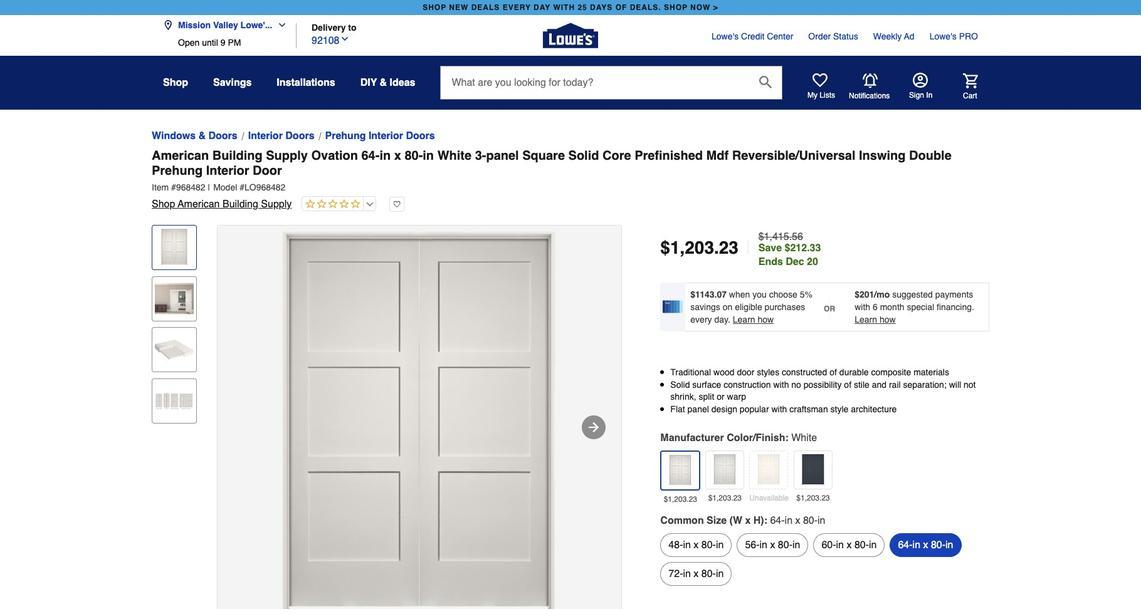 Task type: vqa. For each thing, say whether or not it's contained in the screenshot.
Bulbs
no



Task type: describe. For each thing, give the bounding box(es) containing it.
25
[[578, 3, 587, 12]]

doors for prehung interior doors
[[406, 130, 435, 142]]

open
[[178, 38, 200, 48]]

composite
[[871, 367, 911, 378]]

suggested payments with 6 month special financing. learn how
[[855, 290, 974, 325]]

9
[[221, 38, 225, 48]]

open until 9 pm
[[178, 38, 241, 48]]

ends
[[759, 256, 783, 268]]

delivery to
[[312, 22, 357, 32]]

double
[[909, 149, 952, 163]]

wood
[[714, 367, 735, 378]]

when you choose 5% savings on eligible purchases every day.
[[691, 290, 813, 325]]

ovation
[[311, 149, 358, 163]]

status
[[833, 31, 858, 41]]

windows
[[152, 130, 196, 142]]

zero stars image
[[302, 199, 361, 211]]

common
[[661, 516, 704, 527]]

mission valley lowe'...
[[178, 20, 272, 30]]

suggested
[[892, 290, 933, 300]]

80- for 64-in x 80-in
[[931, 540, 946, 551]]

x inside american building supply ovation 64-in x 80-in white 3-panel square solid core prefinished mdf reversible/universal inswing double prehung interior door item # 968482 | model # lo968482
[[394, 149, 401, 163]]

financing.
[[937, 302, 974, 312]]

$
[[661, 238, 670, 258]]

1 vertical spatial supply
[[261, 199, 292, 210]]

Search Query text field
[[441, 66, 750, 99]]

64-in x 80-in
[[898, 540, 954, 551]]

dec
[[786, 256, 804, 268]]

windows & doors link
[[152, 129, 238, 144]]

constructed
[[782, 367, 827, 378]]

80- inside american building supply ovation 64-in x 80-in white 3-panel square solid core prefinished mdf reversible/universal inswing double prehung interior door item # 968482 | model # lo968482
[[405, 149, 423, 163]]

weekly ad link
[[873, 30, 915, 43]]

panel inside american building supply ovation 64-in x 80-in white 3-panel square solid core prefinished mdf reversible/universal inswing double prehung interior door item # 968482 | model # lo968482
[[486, 149, 519, 163]]

order
[[809, 31, 831, 41]]

mission
[[178, 20, 211, 30]]

lowe's home improvement logo image
[[543, 8, 598, 63]]

1 vertical spatial :
[[764, 516, 768, 527]]

american building supply  #lo968482 - thumbnail3 image
[[155, 331, 194, 369]]

or
[[717, 392, 725, 402]]

92108 button
[[312, 32, 350, 48]]

american building supply ovation 64-in x 80-in white 3-panel square solid core prefinished mdf reversible/universal inswing double prehung interior door item # 968482 | model # lo968482
[[152, 149, 952, 193]]

model
[[213, 182, 237, 193]]

snow storm image
[[709, 454, 741, 487]]

when
[[729, 290, 750, 300]]

day
[[534, 3, 551, 12]]

diy & ideas button
[[360, 71, 415, 94]]

heart outline image
[[390, 197, 405, 212]]

warp
[[727, 392, 746, 402]]

lowe's home improvement lists image
[[813, 73, 828, 88]]

ad
[[904, 31, 915, 41]]

1 horizontal spatial prehung
[[325, 130, 366, 142]]

2 doors from the left
[[286, 130, 315, 142]]

92108
[[312, 35, 340, 46]]

surface
[[693, 380, 721, 390]]

with
[[553, 3, 575, 12]]

in
[[926, 91, 933, 100]]

cream n sugar image
[[753, 454, 785, 487]]

1 horizontal spatial :
[[785, 433, 789, 444]]

my lists link
[[808, 73, 835, 100]]

design
[[712, 404, 737, 414]]

windows & doors
[[152, 130, 238, 142]]

lowe's for lowe's credit center
[[712, 31, 739, 41]]

prehung interior doors
[[325, 130, 435, 142]]

shop button
[[163, 71, 188, 94]]

20
[[807, 256, 818, 268]]

savings
[[213, 77, 252, 88]]

& for diy
[[380, 77, 387, 88]]

sign in
[[909, 91, 933, 100]]

reversible/universal
[[732, 149, 856, 163]]

ideas
[[390, 77, 415, 88]]

credit
[[741, 31, 765, 41]]

80- for 60-in x 80-in
[[855, 540, 869, 551]]

interior doors
[[248, 130, 315, 142]]

no
[[792, 380, 801, 390]]

mission valley lowe'... button
[[163, 13, 292, 38]]

with inside suggested payments with 6 month special financing. learn how
[[855, 302, 871, 312]]

.
[[714, 238, 719, 258]]

installations button
[[277, 71, 335, 94]]

shop for shop american building supply
[[152, 199, 175, 210]]

5%
[[800, 290, 813, 300]]

48-in x 80-in
[[669, 540, 724, 551]]

prehung inside american building supply ovation 64-in x 80-in white 3-panel square solid core prefinished mdf reversible/universal inswing double prehung interior door item # 968482 | model # lo968482
[[152, 164, 203, 178]]

location image
[[163, 20, 173, 30]]

days
[[590, 3, 613, 12]]

sign
[[909, 91, 924, 100]]

lists
[[820, 91, 835, 100]]

chevron down image
[[340, 34, 350, 44]]

cart button
[[946, 73, 978, 101]]

60-in x 80-in
[[822, 540, 877, 551]]

craftsman
[[790, 404, 828, 414]]

1 learn from the left
[[733, 315, 755, 325]]

48-
[[669, 540, 683, 551]]

2 horizontal spatial 64-
[[898, 540, 913, 551]]

supply inside american building supply ovation 64-in x 80-in white 3-panel square solid core prefinished mdf reversible/universal inswing double prehung interior door item # 968482 | model # lo968482
[[266, 149, 308, 163]]

60-
[[822, 540, 836, 551]]

| inside american building supply ovation 64-in x 80-in white 3-panel square solid core prefinished mdf reversible/universal inswing double prehung interior door item # 968482 | model # lo968482
[[208, 182, 210, 193]]

80- for 48-in x 80-in
[[702, 540, 716, 551]]

learn how button for $1143.07
[[733, 314, 774, 326]]

56-in x 80-in
[[745, 540, 800, 551]]

valley
[[213, 20, 238, 30]]

diy
[[360, 77, 377, 88]]

6
[[873, 302, 878, 312]]

1 vertical spatial with
[[774, 380, 789, 390]]



Task type: locate. For each thing, give the bounding box(es) containing it.
2 shop from the left
[[664, 3, 688, 12]]

968482
[[176, 182, 205, 193]]

1 vertical spatial of
[[844, 380, 852, 390]]

prehung interior doors link
[[325, 129, 435, 144]]

1 horizontal spatial how
[[880, 315, 896, 325]]

materials
[[914, 367, 949, 378]]

1 doors from the left
[[209, 130, 238, 142]]

panel inside "traditional wood door styles constructed of durable composite materials solid surface construction with no possibility of stile and rail separation; will not shrink, split or warp flat panel design popular with craftsman style architecture"
[[688, 404, 709, 414]]

save
[[759, 243, 782, 254]]

lowe's home improvement account image
[[913, 73, 928, 88]]

now
[[691, 3, 711, 12]]

solid left core
[[569, 149, 599, 163]]

flat
[[671, 404, 685, 414]]

interior down diy & ideas button
[[369, 130, 403, 142]]

diy & ideas
[[360, 77, 415, 88]]

order status link
[[809, 30, 858, 43]]

building inside american building supply ovation 64-in x 80-in white 3-panel square solid core prefinished mdf reversible/universal inswing double prehung interior door item # 968482 | model # lo968482
[[212, 149, 263, 163]]

day.
[[715, 315, 731, 325]]

64- right h)
[[770, 516, 785, 527]]

lowe's home improvement cart image
[[963, 73, 978, 88]]

shop left new
[[423, 3, 447, 12]]

solid inside "traditional wood door styles constructed of durable composite materials solid surface construction with no possibility of stile and rail separation; will not shrink, split or warp flat panel design popular with craftsman style architecture"
[[671, 380, 690, 390]]

lowe's left credit
[[712, 31, 739, 41]]

0 horizontal spatial learn
[[733, 315, 755, 325]]

$1,203.23 for slate image
[[797, 494, 830, 503]]

1 shop from the left
[[423, 3, 447, 12]]

shop
[[163, 77, 188, 88], [152, 199, 175, 210]]

1 horizontal spatial solid
[[671, 380, 690, 390]]

doors up the ovation
[[286, 130, 315, 142]]

& inside diy & ideas button
[[380, 77, 387, 88]]

american building supply  #lo968482 - thumbnail2 image
[[155, 279, 194, 318]]

2 lowe's from the left
[[930, 31, 957, 41]]

doors
[[209, 130, 238, 142], [286, 130, 315, 142], [406, 130, 435, 142]]

0 horizontal spatial doors
[[209, 130, 238, 142]]

& right windows
[[198, 130, 206, 142]]

of down durable
[[844, 380, 852, 390]]

manufacturer color/finish : white
[[661, 433, 817, 444]]

0 horizontal spatial how
[[758, 315, 774, 325]]

solid inside american building supply ovation 64-in x 80-in white 3-panel square solid core prefinished mdf reversible/universal inswing double prehung interior door item # 968482 | model # lo968482
[[569, 149, 599, 163]]

2 horizontal spatial doors
[[406, 130, 435, 142]]

lowe's for lowe's pro
[[930, 31, 957, 41]]

64-
[[362, 149, 380, 163], [770, 516, 785, 527], [898, 540, 913, 551]]

interior up door
[[248, 130, 283, 142]]

0 vertical spatial building
[[212, 149, 263, 163]]

$1,415.56
[[759, 231, 803, 243]]

learn how button
[[733, 314, 774, 326], [855, 314, 896, 326]]

panel
[[486, 149, 519, 163], [688, 404, 709, 414]]

0 horizontal spatial shop
[[423, 3, 447, 12]]

lowe's left pro
[[930, 31, 957, 41]]

0 vertical spatial panel
[[486, 149, 519, 163]]

how inside suggested payments with 6 month special financing. learn how
[[880, 315, 896, 325]]

with left 6
[[855, 302, 871, 312]]

traditional
[[671, 367, 711, 378]]

2 vertical spatial with
[[772, 404, 787, 414]]

until
[[202, 38, 218, 48]]

prefinished
[[635, 149, 703, 163]]

0 vertical spatial 64-
[[362, 149, 380, 163]]

item number 9 6 8 4 8 2 and model number l o 9 6 8 4 8 2 element
[[152, 181, 990, 194]]

learn down 6
[[855, 315, 877, 325]]

$ 1,203 . 23
[[661, 238, 739, 258]]

| left model
[[208, 182, 210, 193]]

3-
[[475, 149, 486, 163]]

0 vertical spatial prehung
[[325, 130, 366, 142]]

payments
[[935, 290, 974, 300]]

to
[[348, 22, 357, 32]]

split
[[699, 392, 715, 402]]

supply down interior doors
[[266, 149, 308, 163]]

shop
[[423, 3, 447, 12], [664, 3, 688, 12]]

with right 'popular'
[[772, 404, 787, 414]]

$1,203.23 up size
[[708, 494, 742, 503]]

color/finish
[[727, 433, 785, 444]]

$1,203.23 for snow storm image
[[708, 494, 742, 503]]

0 vertical spatial :
[[785, 433, 789, 444]]

search image
[[760, 76, 772, 88]]

1 horizontal spatial of
[[844, 380, 852, 390]]

1 vertical spatial |
[[746, 236, 751, 258]]

0 horizontal spatial lowe's
[[712, 31, 739, 41]]

arrow right image
[[586, 420, 601, 435]]

1 vertical spatial building
[[223, 199, 258, 210]]

$1,203.23 for white image
[[664, 496, 697, 504]]

lowe'...
[[241, 20, 272, 30]]

delivery
[[312, 22, 346, 32]]

0 vertical spatial american
[[152, 149, 209, 163]]

chevron down image
[[272, 20, 287, 30]]

choose
[[769, 290, 798, 300]]

learn how button down eligible
[[733, 314, 774, 326]]

0 vertical spatial &
[[380, 77, 387, 88]]

prehung up the ovation
[[325, 130, 366, 142]]

of up possibility
[[830, 367, 837, 378]]

white down the craftsman at the bottom of page
[[792, 433, 817, 444]]

0 vertical spatial supply
[[266, 149, 308, 163]]

1 horizontal spatial lowe's
[[930, 31, 957, 41]]

1 horizontal spatial panel
[[688, 404, 709, 414]]

1 vertical spatial solid
[[671, 380, 690, 390]]

door
[[253, 164, 282, 178]]

80- for 56-in x 80-in
[[778, 540, 793, 551]]

1 vertical spatial prehung
[[152, 164, 203, 178]]

0 horizontal spatial solid
[[569, 149, 599, 163]]

64- down prehung interior doors
[[362, 149, 380, 163]]

0 horizontal spatial &
[[198, 130, 206, 142]]

manufacturer
[[661, 433, 724, 444]]

1 vertical spatial white
[[792, 433, 817, 444]]

1 horizontal spatial learn
[[855, 315, 877, 325]]

white image
[[664, 455, 697, 488]]

1 # from the left
[[171, 182, 176, 193]]

traditional wood door styles constructed of durable composite materials solid surface construction with no possibility of stile and rail separation; will not shrink, split or warp flat panel design popular with craftsman style architecture
[[671, 367, 976, 414]]

h)
[[754, 516, 764, 527]]

how down month
[[880, 315, 896, 325]]

building up door
[[212, 149, 263, 163]]

possibility
[[804, 380, 842, 390]]

slate image
[[797, 454, 830, 487]]

interior
[[248, 130, 283, 142], [369, 130, 403, 142], [206, 164, 249, 178]]

of
[[616, 3, 627, 12]]

72-in x 80-in
[[669, 569, 724, 580]]

1 vertical spatial &
[[198, 130, 206, 142]]

0 horizontal spatial :
[[764, 516, 768, 527]]

2 # from the left
[[240, 182, 245, 193]]

every
[[691, 315, 712, 325]]

panel down split
[[688, 404, 709, 414]]

$1,203.23 down slate image
[[797, 494, 830, 503]]

lowe's
[[712, 31, 739, 41], [930, 31, 957, 41]]

white left 3-
[[438, 149, 472, 163]]

installations
[[277, 77, 335, 88]]

savings
[[691, 302, 720, 312]]

shop down "open"
[[163, 77, 188, 88]]

0 vertical spatial |
[[208, 182, 210, 193]]

building down model
[[223, 199, 258, 210]]

will
[[949, 380, 961, 390]]

or
[[824, 305, 835, 314]]

how inside button
[[758, 315, 774, 325]]

0 horizontal spatial of
[[830, 367, 837, 378]]

learn inside suggested payments with 6 month special financing. learn how
[[855, 315, 877, 325]]

american inside american building supply ovation 64-in x 80-in white 3-panel square solid core prefinished mdf reversible/universal inswing double prehung interior door item # 968482 | model # lo968482
[[152, 149, 209, 163]]

and
[[872, 380, 887, 390]]

core
[[603, 149, 631, 163]]

white inside american building supply ovation 64-in x 80-in white 3-panel square solid core prefinished mdf reversible/universal inswing double prehung interior door item # 968482 | model # lo968482
[[438, 149, 472, 163]]

white
[[438, 149, 472, 163], [792, 433, 817, 444]]

1 horizontal spatial 64-
[[770, 516, 785, 527]]

0 vertical spatial solid
[[569, 149, 599, 163]]

deals
[[471, 3, 500, 12]]

supply down lo968482
[[261, 199, 292, 210]]

doors down ideas
[[406, 130, 435, 142]]

shop down item
[[152, 199, 175, 210]]

0 vertical spatial with
[[855, 302, 871, 312]]

construction
[[724, 380, 771, 390]]

2 vertical spatial 64-
[[898, 540, 913, 551]]

2 horizontal spatial $1,203.23
[[797, 494, 830, 503]]

stile
[[854, 380, 870, 390]]

deals.
[[630, 3, 661, 12]]

0 vertical spatial of
[[830, 367, 837, 378]]

1 how from the left
[[758, 315, 774, 325]]

interior up model
[[206, 164, 249, 178]]

learn how button down 6
[[855, 314, 896, 326]]

lowe's home improvement notification center image
[[863, 73, 878, 88]]

1 horizontal spatial $1,203.23
[[708, 494, 742, 503]]

month
[[880, 302, 905, 312]]

0 horizontal spatial learn how button
[[733, 314, 774, 326]]

shop american building supply
[[152, 199, 292, 210]]

style
[[831, 404, 849, 414]]

$1,203.23
[[708, 494, 742, 503], [797, 494, 830, 503], [664, 496, 697, 504]]

shop new deals every day with 25 days of deals. shop now > link
[[420, 0, 721, 15]]

0 horizontal spatial prehung
[[152, 164, 203, 178]]

learn down eligible
[[733, 315, 755, 325]]

1 learn how button from the left
[[733, 314, 774, 326]]

door
[[737, 367, 755, 378]]

american building supply  #lo968482 - thumbnail4 image
[[155, 382, 194, 421]]

in
[[380, 149, 391, 163], [423, 149, 434, 163], [785, 516, 793, 527], [818, 516, 826, 527], [683, 540, 691, 551], [716, 540, 724, 551], [760, 540, 768, 551], [793, 540, 800, 551], [836, 540, 844, 551], [869, 540, 877, 551], [913, 540, 921, 551], [946, 540, 954, 551], [683, 569, 691, 580], [716, 569, 724, 580]]

0 vertical spatial shop
[[163, 77, 188, 88]]

american down windows
[[152, 149, 209, 163]]

rail
[[889, 380, 901, 390]]

1 vertical spatial panel
[[688, 404, 709, 414]]

interior inside american building supply ovation 64-in x 80-in white 3-panel square solid core prefinished mdf reversible/universal inswing double prehung interior door item # 968482 | model # lo968482
[[206, 164, 249, 178]]

not
[[964, 380, 976, 390]]

popular
[[740, 404, 769, 414]]

panel left square
[[486, 149, 519, 163]]

order status
[[809, 31, 858, 41]]

mdf
[[707, 149, 729, 163]]

1 vertical spatial 64-
[[770, 516, 785, 527]]

& inside windows & doors link
[[198, 130, 206, 142]]

1 lowe's from the left
[[712, 31, 739, 41]]

1 horizontal spatial white
[[792, 433, 817, 444]]

1 horizontal spatial &
[[380, 77, 387, 88]]

pm
[[228, 38, 241, 48]]

0 horizontal spatial #
[[171, 182, 176, 193]]

0 horizontal spatial 64-
[[362, 149, 380, 163]]

1 vertical spatial shop
[[152, 199, 175, 210]]

3 doors from the left
[[406, 130, 435, 142]]

1 horizontal spatial #
[[240, 182, 245, 193]]

2 how from the left
[[880, 315, 896, 325]]

doors right windows
[[209, 130, 238, 142]]

american building supply  #lo968482 image
[[218, 226, 621, 610]]

unavailable
[[750, 494, 789, 503]]

# right model
[[240, 182, 245, 193]]

american down 968482
[[178, 199, 220, 210]]

shop left now
[[664, 3, 688, 12]]

common size (w x h) : 64-in x 80-in
[[661, 516, 826, 527]]

2 learn from the left
[[855, 315, 877, 325]]

special
[[907, 302, 934, 312]]

$1,203.23 up common
[[664, 496, 697, 504]]

shop for shop
[[163, 77, 188, 88]]

# right item
[[171, 182, 176, 193]]

80- for 72-in x 80-in
[[702, 569, 716, 580]]

size
[[707, 516, 727, 527]]

solid up shrink,
[[671, 380, 690, 390]]

inswing
[[859, 149, 906, 163]]

$212.33
[[785, 243, 821, 254]]

2 learn how button from the left
[[855, 314, 896, 326]]

23
[[719, 238, 739, 258]]

& for windows
[[198, 130, 206, 142]]

1 horizontal spatial learn how button
[[855, 314, 896, 326]]

0 horizontal spatial panel
[[486, 149, 519, 163]]

None search field
[[441, 66, 783, 110]]

64- inside american building supply ovation 64-in x 80-in white 3-panel square solid core prefinished mdf reversible/universal inswing double prehung interior door item # 968482 | model # lo968482
[[362, 149, 380, 163]]

1 horizontal spatial doors
[[286, 130, 315, 142]]

architecture
[[851, 404, 897, 414]]

0 horizontal spatial $1,203.23
[[664, 496, 697, 504]]

doors for windows & doors
[[209, 130, 238, 142]]

on
[[723, 302, 733, 312]]

durable
[[840, 367, 869, 378]]

weekly
[[873, 31, 902, 41]]

learn how button for $201/mo
[[855, 314, 896, 326]]

american building supply  #lo968482 - thumbnail image
[[155, 228, 194, 267]]

64- right 60-in x 80-in
[[898, 540, 913, 551]]

& right diy
[[380, 77, 387, 88]]

1 vertical spatial american
[[178, 199, 220, 210]]

0 horizontal spatial |
[[208, 182, 210, 193]]

with left no
[[774, 380, 789, 390]]

$1143.07
[[691, 290, 727, 300]]

| right 23 at the right
[[746, 236, 751, 258]]

how down eligible
[[758, 315, 774, 325]]

prehung up 968482
[[152, 164, 203, 178]]

1 horizontal spatial |
[[746, 236, 751, 258]]

0 vertical spatial white
[[438, 149, 472, 163]]

1 horizontal spatial shop
[[664, 3, 688, 12]]

0 horizontal spatial white
[[438, 149, 472, 163]]



